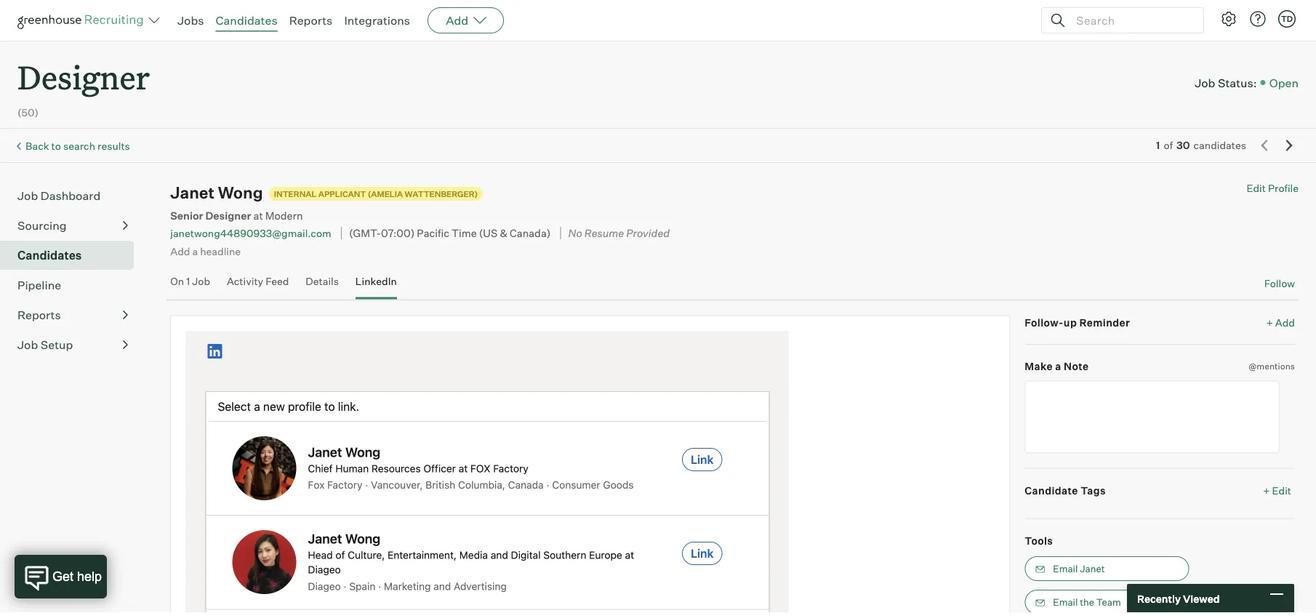 Task type: describe. For each thing, give the bounding box(es) containing it.
@mentions
[[1249, 361, 1296, 372]]

Search text field
[[1073, 10, 1191, 31]]

td button
[[1276, 7, 1299, 31]]

details
[[306, 275, 339, 288]]

profile
[[1269, 182, 1299, 195]]

follow-
[[1025, 316, 1064, 329]]

add button
[[428, 7, 504, 33]]

add for add a headline
[[170, 245, 190, 257]]

0 horizontal spatial edit
[[1247, 182, 1266, 195]]

0 horizontal spatial 1
[[186, 275, 190, 288]]

open
[[1270, 75, 1299, 90]]

back
[[25, 140, 49, 152]]

07:00)
[[381, 227, 415, 240]]

to
[[51, 140, 61, 152]]

sourcing
[[17, 218, 67, 233]]

edit profile link
[[1247, 182, 1299, 195]]

the
[[1080, 597, 1095, 608]]

job dashboard
[[17, 189, 101, 203]]

+ add
[[1267, 316, 1296, 329]]

add a headline
[[170, 245, 241, 257]]

follow
[[1265, 277, 1296, 290]]

dashboard
[[41, 189, 101, 203]]

email janet
[[1054, 563, 1105, 575]]

integrations link
[[344, 13, 410, 28]]

integrations
[[344, 13, 410, 28]]

job right on
[[192, 275, 210, 288]]

@mentions link
[[1249, 359, 1296, 374]]

setup
[[41, 338, 73, 352]]

team
[[1097, 597, 1122, 608]]

+ for + add
[[1267, 316, 1274, 329]]

pacific
[[417, 227, 449, 240]]

a for make
[[1056, 360, 1062, 373]]

td
[[1282, 14, 1293, 24]]

senior
[[170, 209, 203, 222]]

configure image
[[1221, 10, 1238, 28]]

jobs link
[[177, 13, 204, 28]]

time
[[452, 227, 477, 240]]

+ add link
[[1267, 315, 1296, 330]]

a for add
[[192, 245, 198, 257]]

wattenberger)
[[405, 189, 478, 199]]

0 horizontal spatial designer
[[17, 55, 150, 98]]

edit inside + edit link
[[1273, 484, 1292, 497]]

(amelia
[[368, 189, 403, 199]]

up
[[1064, 316, 1077, 329]]

on
[[170, 275, 184, 288]]

1 horizontal spatial candidates
[[216, 13, 278, 28]]

1 horizontal spatial 1
[[1156, 139, 1161, 152]]

greenhouse recruiting image
[[17, 12, 148, 29]]

edit profile
[[1247, 182, 1299, 195]]

on 1 job
[[170, 275, 210, 288]]

internal
[[274, 189, 317, 199]]

janetwong44890933@gmail.com
[[170, 227, 332, 240]]

no
[[569, 227, 582, 240]]

candidate tags
[[1025, 484, 1106, 497]]

td button
[[1279, 10, 1296, 28]]

note
[[1064, 360, 1089, 373]]

pipeline link
[[17, 277, 128, 294]]

at
[[254, 209, 263, 222]]

email the team
[[1054, 597, 1122, 608]]

0 horizontal spatial reports
[[17, 308, 61, 322]]

1 horizontal spatial candidates link
[[216, 13, 278, 28]]

job for job dashboard
[[17, 189, 38, 203]]

feed
[[266, 275, 289, 288]]

details link
[[306, 275, 339, 297]]

tags
[[1081, 484, 1106, 497]]

make
[[1025, 360, 1053, 373]]

back to search results
[[25, 140, 130, 152]]



Task type: vqa. For each thing, say whether or not it's contained in the screenshot.
100
no



Task type: locate. For each thing, give the bounding box(es) containing it.
email inside button
[[1054, 597, 1078, 608]]

activity feed
[[227, 275, 289, 288]]

0 vertical spatial janet
[[170, 183, 215, 203]]

add inside 'popup button'
[[446, 13, 469, 28]]

job status:
[[1195, 75, 1257, 90]]

candidates
[[1194, 139, 1247, 152]]

janet
[[170, 183, 215, 203], [1080, 563, 1105, 575]]

reminder
[[1080, 316, 1131, 329]]

+
[[1267, 316, 1274, 329], [1264, 484, 1270, 497]]

back to search results link
[[25, 140, 130, 152]]

1 vertical spatial +
[[1264, 484, 1270, 497]]

designer
[[17, 55, 150, 98], [206, 209, 251, 222]]

1 right on
[[186, 275, 190, 288]]

+ edit
[[1264, 484, 1292, 497]]

job for job setup
[[17, 338, 38, 352]]

reports link left integrations link in the left of the page
[[289, 13, 333, 28]]

viewed
[[1183, 592, 1220, 605]]

candidates link right jobs
[[216, 13, 278, 28]]

reports down pipeline
[[17, 308, 61, 322]]

janetwong44890933@gmail.com link
[[170, 227, 332, 240]]

job left the status:
[[1195, 75, 1216, 90]]

linkedin link
[[356, 275, 397, 297]]

None text field
[[1025, 381, 1280, 454]]

email left the
[[1054, 597, 1078, 608]]

1 vertical spatial janet
[[1080, 563, 1105, 575]]

1 left the of
[[1156, 139, 1161, 152]]

1 of 30 candidates
[[1156, 139, 1247, 152]]

job setup link
[[17, 336, 128, 354]]

0 vertical spatial 1
[[1156, 139, 1161, 152]]

job for job status:
[[1195, 75, 1216, 90]]

1 vertical spatial a
[[1056, 360, 1062, 373]]

add for add
[[446, 13, 469, 28]]

(50)
[[17, 106, 39, 119]]

jobs
[[177, 13, 204, 28]]

make a note
[[1025, 360, 1089, 373]]

1 horizontal spatial a
[[1056, 360, 1062, 373]]

1 horizontal spatial reports
[[289, 13, 333, 28]]

results
[[97, 140, 130, 152]]

+ inside + edit link
[[1264, 484, 1270, 497]]

(gmt-07:00) pacific time (us & canada)
[[349, 227, 551, 240]]

janet inside email janet button
[[1080, 563, 1105, 575]]

applicant
[[318, 189, 366, 199]]

job up sourcing
[[17, 189, 38, 203]]

no resume provided
[[569, 227, 670, 240]]

1 horizontal spatial add
[[446, 13, 469, 28]]

0 vertical spatial a
[[192, 245, 198, 257]]

1 vertical spatial reports link
[[17, 306, 128, 324]]

candidates right jobs
[[216, 13, 278, 28]]

0 horizontal spatial add
[[170, 245, 190, 257]]

of
[[1164, 139, 1173, 152]]

1 vertical spatial edit
[[1273, 484, 1292, 497]]

janet up senior
[[170, 183, 215, 203]]

designer down the greenhouse recruiting image
[[17, 55, 150, 98]]

0 horizontal spatial candidates link
[[17, 247, 128, 264]]

0 vertical spatial reports link
[[289, 13, 333, 28]]

1
[[1156, 139, 1161, 152], [186, 275, 190, 288]]

wong
[[218, 183, 263, 203]]

email janet button
[[1025, 557, 1190, 581]]

edit
[[1247, 182, 1266, 195], [1273, 484, 1292, 497]]

1 vertical spatial 1
[[186, 275, 190, 288]]

sourcing link
[[17, 217, 128, 234]]

email up email the team on the right
[[1054, 563, 1078, 575]]

1 vertical spatial candidates
[[17, 248, 82, 263]]

janet wong
[[170, 183, 263, 203]]

1 horizontal spatial reports link
[[289, 13, 333, 28]]

senior designer at modern
[[170, 209, 303, 222]]

1 vertical spatial email
[[1054, 597, 1078, 608]]

job left the "setup"
[[17, 338, 38, 352]]

janet up the
[[1080, 563, 1105, 575]]

follow link
[[1265, 276, 1296, 291]]

recently viewed
[[1138, 592, 1220, 605]]

0 vertical spatial designer
[[17, 55, 150, 98]]

0 vertical spatial email
[[1054, 563, 1078, 575]]

1 horizontal spatial edit
[[1273, 484, 1292, 497]]

0 vertical spatial candidates link
[[216, 13, 278, 28]]

reports link down pipeline link
[[17, 306, 128, 324]]

search
[[63, 140, 95, 152]]

headline
[[200, 245, 241, 257]]

activity feed link
[[227, 275, 289, 297]]

0 horizontal spatial a
[[192, 245, 198, 257]]

job dashboard link
[[17, 187, 128, 205]]

email for email the team
[[1054, 597, 1078, 608]]

job setup
[[17, 338, 73, 352]]

candidates
[[216, 13, 278, 28], [17, 248, 82, 263]]

reports
[[289, 13, 333, 28], [17, 308, 61, 322]]

1 vertical spatial add
[[170, 245, 190, 257]]

30
[[1177, 139, 1190, 152]]

recently
[[1138, 592, 1181, 605]]

reports left integrations link in the left of the page
[[289, 13, 333, 28]]

email
[[1054, 563, 1078, 575], [1054, 597, 1078, 608]]

+ edit link
[[1260, 481, 1296, 501]]

a left the note
[[1056, 360, 1062, 373]]

1 horizontal spatial designer
[[206, 209, 251, 222]]

modern
[[265, 209, 303, 222]]

&
[[500, 227, 508, 240]]

(gmt-
[[349, 227, 381, 240]]

2 vertical spatial add
[[1276, 316, 1296, 329]]

0 vertical spatial reports
[[289, 13, 333, 28]]

a
[[192, 245, 198, 257], [1056, 360, 1062, 373]]

1 horizontal spatial janet
[[1080, 563, 1105, 575]]

candidates down sourcing
[[17, 248, 82, 263]]

internal applicant (amelia wattenberger)
[[274, 189, 478, 199]]

0 horizontal spatial reports link
[[17, 306, 128, 324]]

(us
[[479, 227, 498, 240]]

candidates link up pipeline link
[[17, 247, 128, 264]]

email inside button
[[1054, 563, 1078, 575]]

0 vertical spatial add
[[446, 13, 469, 28]]

2 horizontal spatial add
[[1276, 316, 1296, 329]]

1 email from the top
[[1054, 563, 1078, 575]]

status:
[[1218, 75, 1257, 90]]

follow-up reminder
[[1025, 316, 1131, 329]]

2 email from the top
[[1054, 597, 1078, 608]]

0 horizontal spatial candidates
[[17, 248, 82, 263]]

a left the headline
[[192, 245, 198, 257]]

0 vertical spatial candidates
[[216, 13, 278, 28]]

1 vertical spatial reports
[[17, 308, 61, 322]]

canada)
[[510, 227, 551, 240]]

email the team button
[[1025, 590, 1190, 613]]

linkedin
[[356, 275, 397, 288]]

+ for + edit
[[1264, 484, 1270, 497]]

provided
[[626, 227, 670, 240]]

activity
[[227, 275, 263, 288]]

0 vertical spatial edit
[[1247, 182, 1266, 195]]

pipeline
[[17, 278, 61, 293]]

reports link
[[289, 13, 333, 28], [17, 306, 128, 324]]

job
[[1195, 75, 1216, 90], [17, 189, 38, 203], [192, 275, 210, 288], [17, 338, 38, 352]]

designer down janet wong
[[206, 209, 251, 222]]

0 horizontal spatial janet
[[170, 183, 215, 203]]

+ inside "+ add" link
[[1267, 316, 1274, 329]]

email for email janet
[[1054, 563, 1078, 575]]

designer link
[[17, 41, 150, 101]]

1 vertical spatial designer
[[206, 209, 251, 222]]

0 vertical spatial +
[[1267, 316, 1274, 329]]

1 vertical spatial candidates link
[[17, 247, 128, 264]]

resume
[[585, 227, 624, 240]]

on 1 job link
[[170, 275, 210, 297]]

candidate
[[1025, 484, 1079, 497]]

tools
[[1025, 534, 1053, 547]]



